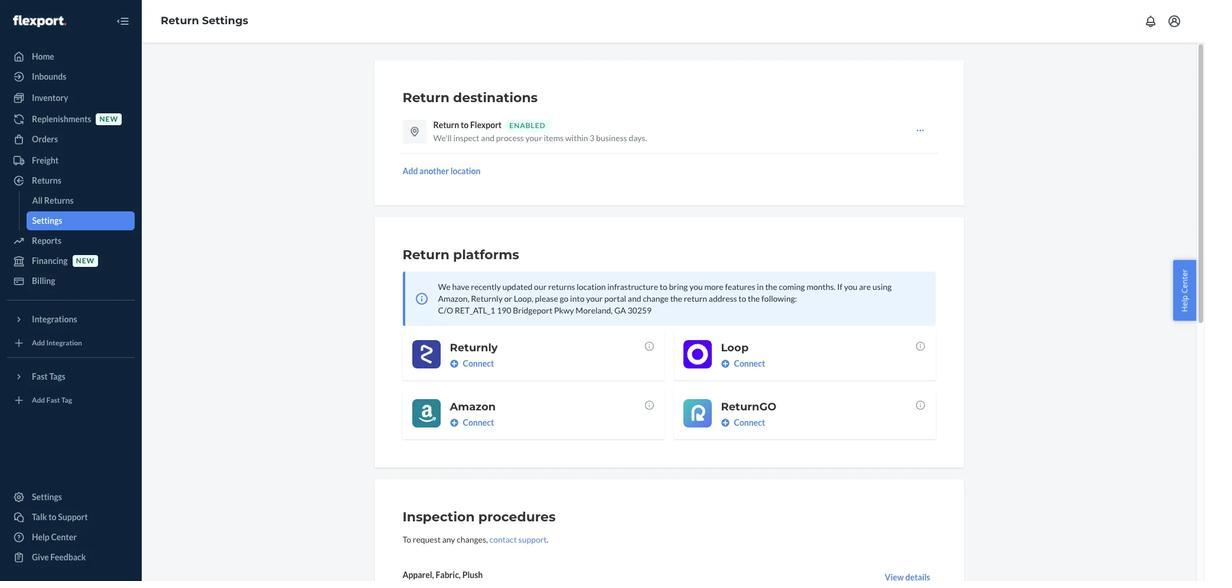 Task type: vqa. For each thing, say whether or not it's contained in the screenshot.
Learn
no



Task type: locate. For each thing, give the bounding box(es) containing it.
connect button up amazon
[[450, 358, 494, 370]]

add inside button
[[403, 166, 418, 176]]

ret_atl_1
[[455, 305, 495, 316]]

add
[[403, 166, 418, 176], [32, 339, 45, 348], [32, 396, 45, 405]]

new down reports link
[[76, 257, 95, 266]]

add down fast tags
[[32, 396, 45, 405]]

settings link up support
[[7, 488, 135, 507]]

2 vertical spatial add
[[32, 396, 45, 405]]

fast left tags on the left bottom
[[32, 372, 48, 382]]

center
[[1180, 269, 1190, 293], [51, 532, 77, 542]]

connect for loop
[[734, 359, 765, 369]]

connect down amazon
[[463, 418, 494, 428]]

returnly up plus circle image
[[450, 342, 498, 355]]

your up moreland,
[[586, 294, 603, 304]]

billing link
[[7, 272, 135, 291]]

add another location
[[403, 166, 481, 176]]

1 horizontal spatial your
[[586, 294, 603, 304]]

talk to support
[[32, 512, 88, 522]]

home
[[32, 51, 54, 61]]

1 horizontal spatial help center
[[1180, 269, 1190, 312]]

fast left tag
[[46, 396, 60, 405]]

plus circle image inside connect link
[[721, 419, 729, 427]]

returnly down recently
[[471, 294, 503, 304]]

and down "infrastructure"
[[628, 294, 641, 304]]

30259
[[628, 305, 652, 316]]

0 vertical spatial help center
[[1180, 269, 1190, 312]]

return
[[684, 294, 707, 304]]

center inside button
[[1180, 269, 1190, 293]]

plus circle image
[[450, 360, 458, 368]]

feedback
[[50, 552, 86, 563]]

0 vertical spatial help
[[1180, 295, 1190, 312]]

inbounds link
[[7, 67, 135, 86]]

returns link
[[7, 171, 135, 190]]

1 horizontal spatial help
[[1180, 295, 1190, 312]]

settings
[[202, 14, 248, 27], [32, 216, 62, 226], [32, 492, 62, 502]]

destinations
[[453, 90, 538, 106]]

0 horizontal spatial the
[[670, 294, 682, 304]]

connect down returngo
[[734, 418, 765, 428]]

we'll
[[433, 133, 452, 143]]

returns right all
[[44, 196, 74, 206]]

return for return settings
[[161, 14, 199, 27]]

1 you from the left
[[690, 282, 703, 292]]

0 horizontal spatial and
[[481, 133, 495, 143]]

add for add fast tag
[[32, 396, 45, 405]]

connect button for returnly
[[450, 358, 494, 370]]

add fast tag link
[[7, 391, 135, 410]]

0 horizontal spatial help
[[32, 532, 50, 542]]

to right talk
[[49, 512, 56, 522]]

1 vertical spatial returnly
[[450, 342, 498, 355]]

plus circle image down loop
[[721, 360, 729, 368]]

returngo
[[721, 401, 777, 414]]

you
[[690, 282, 703, 292], [844, 282, 858, 292]]

flexport
[[470, 120, 502, 130]]

and down "flexport"
[[481, 133, 495, 143]]

plus circle image down amazon
[[450, 419, 458, 427]]

return settings
[[161, 14, 248, 27]]

amazon
[[450, 401, 496, 414]]

location inside the we have recently updated our returns location infrastructure to bring you more features in the coming months. if you are using amazon, returnly or loop, please go into your portal and change the return address to the following: c/o ret_atl_1 190 bridgeport pkwy moreland, ga 30259
[[577, 282, 606, 292]]

coming
[[779, 282, 805, 292]]

1 horizontal spatial you
[[844, 282, 858, 292]]

settings link down all returns link
[[26, 212, 135, 230]]

your down enabled
[[526, 133, 542, 143]]

1 vertical spatial help center
[[32, 532, 77, 542]]

0 vertical spatial location
[[451, 166, 481, 176]]

integrations
[[32, 314, 77, 324]]

the
[[765, 282, 777, 292], [670, 294, 682, 304], [748, 294, 760, 304]]

return to flexport
[[433, 120, 502, 130]]

enabled
[[510, 121, 546, 130]]

to
[[461, 120, 469, 130], [660, 282, 668, 292], [739, 294, 747, 304], [49, 512, 56, 522]]

inbounds
[[32, 71, 66, 82]]

add integration link
[[7, 334, 135, 353]]

1 horizontal spatial new
[[100, 115, 118, 124]]

1 vertical spatial your
[[586, 294, 603, 304]]

the down the bring
[[670, 294, 682, 304]]

0 vertical spatial add
[[403, 166, 418, 176]]

1 vertical spatial help
[[32, 532, 50, 542]]

connect button for amazon
[[450, 417, 494, 429]]

2 horizontal spatial the
[[765, 282, 777, 292]]

0 vertical spatial settings link
[[26, 212, 135, 230]]

0 horizontal spatial you
[[690, 282, 703, 292]]

fast inside dropdown button
[[32, 372, 48, 382]]

1 vertical spatial and
[[628, 294, 641, 304]]

location up into
[[577, 282, 606, 292]]

return settings link
[[161, 14, 248, 27]]

we
[[438, 282, 451, 292]]

connect link
[[721, 417, 926, 429]]

billing
[[32, 276, 55, 286]]

1 horizontal spatial and
[[628, 294, 641, 304]]

return for return to flexport
[[433, 120, 459, 130]]

tag
[[61, 396, 72, 405]]

connect button
[[450, 358, 494, 370], [721, 358, 765, 370], [450, 417, 494, 429]]

add left 'another'
[[403, 166, 418, 176]]

integrations button
[[7, 310, 135, 329]]

connect down loop
[[734, 359, 765, 369]]

return for return platforms
[[403, 247, 450, 263]]

following:
[[762, 294, 797, 304]]

help center link
[[7, 528, 135, 547]]

open account menu image
[[1168, 14, 1182, 28]]

you up return
[[690, 282, 703, 292]]

help inside help center link
[[32, 532, 50, 542]]

and
[[481, 133, 495, 143], [628, 294, 641, 304]]

go
[[560, 294, 569, 304]]

bridgeport
[[513, 305, 553, 316]]

inventory
[[32, 93, 68, 103]]

add left integration
[[32, 339, 45, 348]]

location
[[451, 166, 481, 176], [577, 282, 606, 292]]

location right 'another'
[[451, 166, 481, 176]]

settings link
[[26, 212, 135, 230], [7, 488, 135, 507]]

1 horizontal spatial location
[[577, 282, 606, 292]]

new up orders link at the left of page
[[100, 115, 118, 124]]

0 vertical spatial returnly
[[471, 294, 503, 304]]

plus circle image down returngo
[[721, 419, 729, 427]]

1 horizontal spatial center
[[1180, 269, 1190, 293]]

plus circle image
[[721, 360, 729, 368], [450, 419, 458, 427], [721, 419, 729, 427]]

1 vertical spatial location
[[577, 282, 606, 292]]

returns
[[548, 282, 575, 292]]

add for add another location
[[403, 166, 418, 176]]

add another location button
[[403, 165, 481, 177]]

return platforms
[[403, 247, 519, 263]]

to
[[403, 535, 411, 545]]

1 vertical spatial add
[[32, 339, 45, 348]]

1 vertical spatial new
[[76, 257, 95, 266]]

add fast tag
[[32, 396, 72, 405]]

help inside help center button
[[1180, 295, 1190, 312]]

connect button down loop
[[721, 358, 765, 370]]

flexport logo image
[[13, 15, 66, 27]]

help
[[1180, 295, 1190, 312], [32, 532, 50, 542]]

connect button down amazon
[[450, 417, 494, 429]]

apparel,
[[403, 570, 434, 580]]

your inside the we have recently updated our returns location infrastructure to bring you more features in the coming months. if you are using amazon, returnly or loop, please go into your portal and change the return address to the following: c/o ret_atl_1 190 bridgeport pkwy moreland, ga 30259
[[586, 294, 603, 304]]

0 horizontal spatial your
[[526, 133, 542, 143]]

days.
[[629, 133, 647, 143]]

updated
[[503, 282, 533, 292]]

0 vertical spatial your
[[526, 133, 542, 143]]

0 vertical spatial fast
[[32, 372, 48, 382]]

into
[[570, 294, 585, 304]]

0 vertical spatial center
[[1180, 269, 1190, 293]]

and inside the we have recently updated our returns location infrastructure to bring you more features in the coming months. if you are using amazon, returnly or loop, please go into your portal and change the return address to the following: c/o ret_atl_1 190 bridgeport pkwy moreland, ga 30259
[[628, 294, 641, 304]]

return for return destinations
[[403, 90, 450, 106]]

the right in
[[765, 282, 777, 292]]

fast tags button
[[7, 368, 135, 386]]

plus circle image for loop
[[721, 360, 729, 368]]

190
[[497, 305, 511, 316]]

connect right plus circle image
[[463, 359, 494, 369]]

you right if
[[844, 282, 858, 292]]

new
[[100, 115, 118, 124], [76, 257, 95, 266]]

financing
[[32, 256, 68, 266]]

returnly
[[471, 294, 503, 304], [450, 342, 498, 355]]

0 horizontal spatial new
[[76, 257, 95, 266]]

0 horizontal spatial location
[[451, 166, 481, 176]]

1 vertical spatial center
[[51, 532, 77, 542]]

returns down the 'freight'
[[32, 175, 61, 186]]

your
[[526, 133, 542, 143], [586, 294, 603, 304]]

within
[[565, 133, 588, 143]]

the down in
[[748, 294, 760, 304]]

0 vertical spatial new
[[100, 115, 118, 124]]



Task type: describe. For each thing, give the bounding box(es) containing it.
connect button for loop
[[721, 358, 765, 370]]

tags
[[49, 372, 65, 382]]

connect for returnly
[[463, 359, 494, 369]]

freight link
[[7, 151, 135, 170]]

give feedback
[[32, 552, 86, 563]]

1 vertical spatial fast
[[46, 396, 60, 405]]

talk
[[32, 512, 47, 522]]

change
[[643, 294, 669, 304]]

plush
[[462, 570, 483, 580]]

amazon,
[[438, 294, 470, 304]]

support
[[58, 512, 88, 522]]

all returns link
[[26, 191, 135, 210]]

connect for amazon
[[463, 418, 494, 428]]

2 vertical spatial settings
[[32, 492, 62, 502]]

bring
[[669, 282, 688, 292]]

0 vertical spatial settings
[[202, 14, 248, 27]]

1 vertical spatial settings link
[[7, 488, 135, 507]]

contact support link
[[490, 535, 547, 545]]

returnly inside the we have recently updated our returns location infrastructure to bring you more features in the coming months. if you are using amazon, returnly or loop, please go into your portal and change the return address to the following: c/o ret_atl_1 190 bridgeport pkwy moreland, ga 30259
[[471, 294, 503, 304]]

to inside button
[[49, 512, 56, 522]]

if
[[837, 282, 843, 292]]

freight
[[32, 155, 59, 165]]

features
[[725, 282, 756, 292]]

to up inspect
[[461, 120, 469, 130]]

ga
[[615, 305, 626, 316]]

or
[[504, 294, 512, 304]]

process
[[496, 133, 524, 143]]

new for financing
[[76, 257, 95, 266]]

to down features
[[739, 294, 747, 304]]

request
[[413, 535, 441, 545]]

1 horizontal spatial the
[[748, 294, 760, 304]]

our
[[534, 282, 547, 292]]

new for replenishments
[[100, 115, 118, 124]]

to up the change
[[660, 282, 668, 292]]

more
[[705, 282, 724, 292]]

help center inside button
[[1180, 269, 1190, 312]]

infrastructure
[[608, 282, 658, 292]]

orders
[[32, 134, 58, 144]]

inventory link
[[7, 89, 135, 108]]

help center button
[[1174, 260, 1197, 321]]

plus circle image for amazon
[[450, 419, 458, 427]]

address
[[709, 294, 737, 304]]

have
[[452, 282, 470, 292]]

.
[[547, 535, 549, 545]]

portal
[[605, 294, 626, 304]]

inspection
[[403, 509, 475, 525]]

we'll inspect and process your items within 3 business days.
[[433, 133, 647, 143]]

changes,
[[457, 535, 488, 545]]

platforms
[[453, 247, 519, 263]]

1 vertical spatial settings
[[32, 216, 62, 226]]

0 vertical spatial returns
[[32, 175, 61, 186]]

inspection procedures
[[403, 509, 556, 525]]

fabric,
[[436, 570, 461, 580]]

are
[[859, 282, 871, 292]]

reports link
[[7, 232, 135, 251]]

location inside button
[[451, 166, 481, 176]]

loop,
[[514, 294, 534, 304]]

orders link
[[7, 130, 135, 149]]

return destinations
[[403, 90, 538, 106]]

all returns
[[32, 196, 74, 206]]

fast tags
[[32, 372, 65, 382]]

loop
[[721, 342, 749, 355]]

0 horizontal spatial center
[[51, 532, 77, 542]]

add integration
[[32, 339, 82, 348]]

procedures
[[479, 509, 556, 525]]

business
[[596, 133, 627, 143]]

moreland,
[[576, 305, 613, 316]]

c/o
[[438, 305, 453, 316]]

pkwy
[[554, 305, 574, 316]]

any
[[442, 535, 455, 545]]

open notifications image
[[1144, 14, 1158, 28]]

give
[[32, 552, 49, 563]]

2 you from the left
[[844, 282, 858, 292]]

home link
[[7, 47, 135, 66]]

please
[[535, 294, 558, 304]]

we have recently updated our returns location infrastructure to bring you more features in the coming months. if you are using amazon, returnly or loop, please go into your portal and change the return address to the following: c/o ret_atl_1 190 bridgeport pkwy moreland, ga 30259
[[438, 282, 892, 316]]

1 vertical spatial returns
[[44, 196, 74, 206]]

recently
[[471, 282, 501, 292]]

3
[[590, 133, 595, 143]]

support
[[519, 535, 547, 545]]

reports
[[32, 236, 61, 246]]

add for add integration
[[32, 339, 45, 348]]

close navigation image
[[116, 14, 130, 28]]

items
[[544, 133, 564, 143]]

0 vertical spatial and
[[481, 133, 495, 143]]

all
[[32, 196, 43, 206]]

another
[[420, 166, 449, 176]]

using
[[873, 282, 892, 292]]

months.
[[807, 282, 836, 292]]

0 horizontal spatial help center
[[32, 532, 77, 542]]

contact
[[490, 535, 517, 545]]



